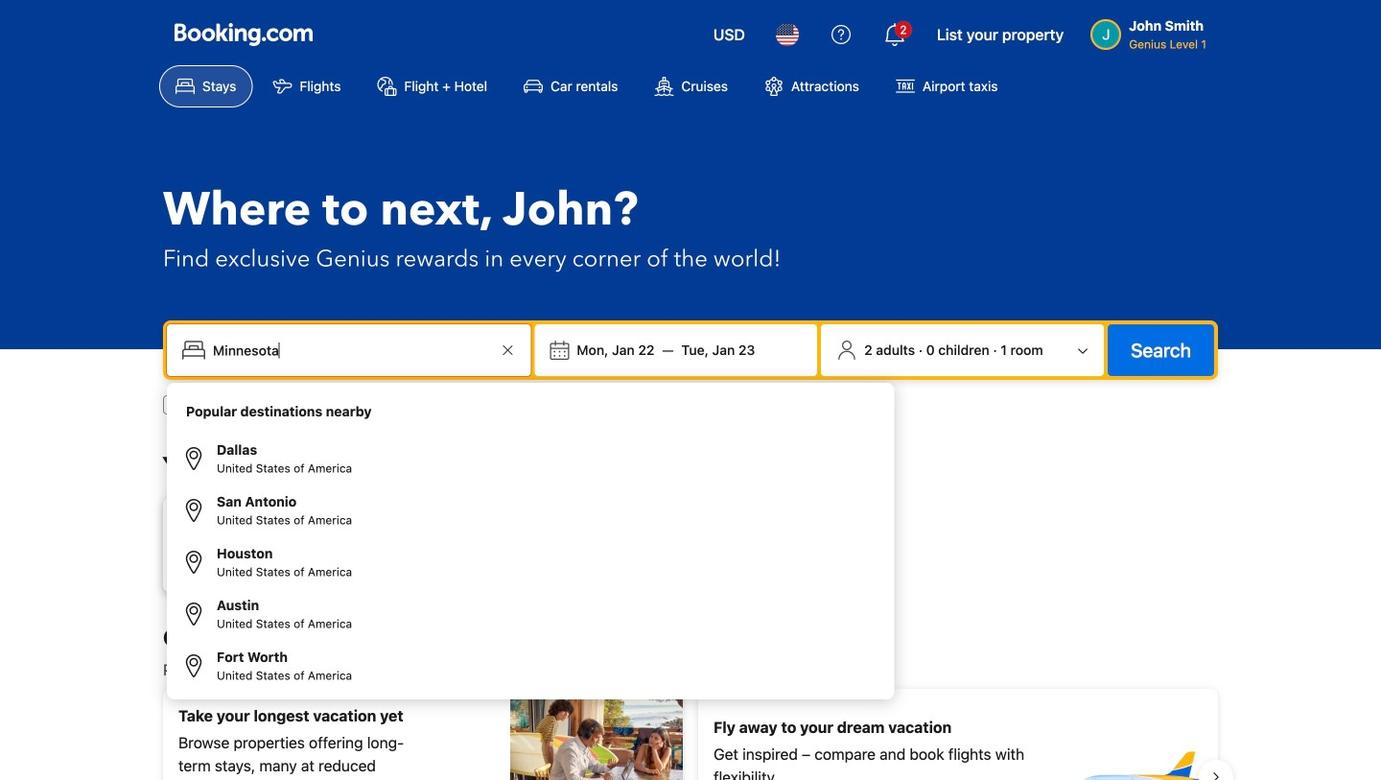 Task type: vqa. For each thing, say whether or not it's contained in the screenshot.
at to the middle
no



Task type: locate. For each thing, give the bounding box(es) containing it.
list box
[[175, 391, 887, 692]]

Where are you going? field
[[205, 333, 496, 367]]

region
[[148, 681, 1234, 780]]

group
[[175, 433, 887, 692]]



Task type: describe. For each thing, give the bounding box(es) containing it.
booking.com image
[[175, 23, 313, 46]]

take your longest vacation yet image
[[510, 689, 683, 780]]

your account menu john smith genius level 1 element
[[1091, 9, 1215, 53]]

fly away to your dream vacation image
[[1069, 710, 1203, 780]]



